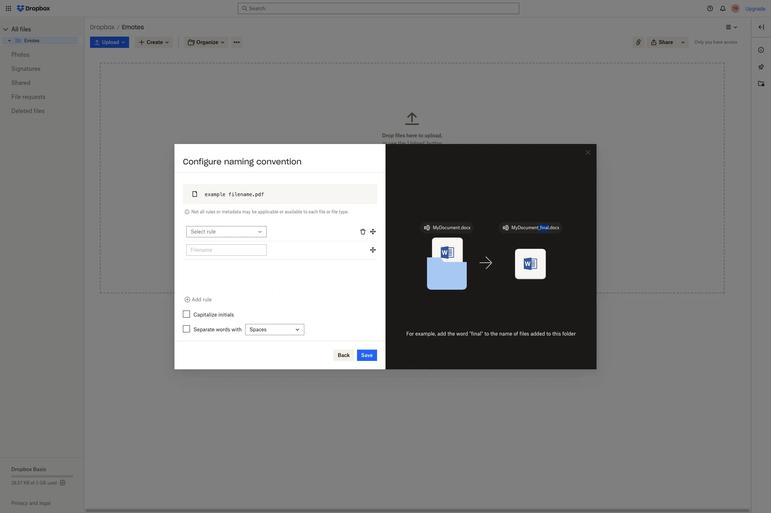 Task type: vqa. For each thing, say whether or not it's contained in the screenshot.
the Photos LINK
yes



Task type: describe. For each thing, give the bounding box(es) containing it.
add rule button
[[183, 295, 212, 304]]

configure
[[183, 157, 222, 166]]

shared link
[[11, 76, 73, 90]]

then
[[208, 241, 223, 248]]

gb
[[40, 480, 46, 486]]

share and manage access to this folder
[[370, 253, 463, 259]]

1 vertical spatial add
[[438, 330, 447, 336]]

here
[[407, 132, 418, 138]]

for example, add the word "final" to the name of files added to this folder
[[407, 330, 576, 336]]

file requests link
[[11, 90, 73, 104]]

rename
[[224, 241, 245, 248]]

upgrade
[[746, 5, 766, 11]]

request
[[370, 233, 389, 239]]

rename them to
[[224, 241, 268, 248]]

files up example filename.pdf
[[226, 183, 238, 190]]

1 vertical spatial of
[[31, 480, 35, 486]]

be inside more ways to add content element
[[408, 233, 414, 239]]

capitalize initials
[[194, 312, 234, 318]]

added inside more ways to add content element
[[415, 233, 430, 239]]

Spaces button
[[245, 324, 305, 335]]

signatures
[[11, 65, 40, 72]]

dropbox for dropbox / emotes
[[90, 24, 115, 31]]

more
[[382, 176, 394, 182]]

back
[[338, 352, 350, 358]]

files for request
[[391, 233, 401, 239]]

dropbox / emotes
[[90, 24, 144, 31]]

1 vertical spatial have
[[224, 210, 232, 214]]

files for deleted
[[34, 107, 45, 114]]

available
[[285, 209, 303, 214]]

2 file from the left
[[332, 209, 338, 214]]

filename.pdf
[[229, 191, 264, 197]]

when
[[208, 183, 225, 190]]

2 vertical spatial added
[[531, 330, 546, 336]]

files for drop
[[396, 132, 406, 138]]

kb
[[24, 480, 30, 486]]

metadata
[[222, 209, 241, 214]]

deleted files
[[11, 107, 45, 114]]

naming
[[224, 157, 254, 166]]

share for share and manage access to this folder
[[370, 253, 384, 259]]

example filename.pdf
[[205, 191, 264, 197]]

dialog containing create automated folder
[[175, 144, 597, 369]]

open activity image
[[758, 80, 766, 88]]

0 horizontal spatial added
[[249, 183, 267, 190]]

rule for add rule
[[203, 296, 212, 302]]

"final"
[[470, 330, 484, 336]]

0 horizontal spatial be
[[252, 209, 257, 214]]

basic
[[33, 466, 46, 472]]

separate words with
[[194, 326, 242, 332]]

dropbox basic
[[11, 466, 46, 472]]

upload,
[[425, 132, 443, 138]]

legal
[[39, 500, 51, 506]]

type.
[[339, 209, 349, 214]]

rules
[[206, 209, 216, 214]]

file requests
[[11, 93, 45, 100]]

dropbox for dropbox basic
[[11, 466, 32, 472]]

deleted files link
[[11, 104, 73, 118]]

.docx
[[549, 225, 560, 230]]

files right name
[[520, 330, 530, 336]]

content
[[425, 176, 444, 182]]

all
[[11, 26, 18, 33]]

mydocument _final .docx
[[512, 225, 560, 230]]

1 horizontal spatial have
[[714, 39, 723, 45]]

applicable
[[258, 209, 279, 214]]

deleted
[[11, 107, 32, 114]]

1 vertical spatial only you have access
[[208, 210, 244, 214]]

add
[[192, 296, 202, 302]]

Filename text field
[[191, 246, 263, 254]]

words
[[216, 326, 230, 332]]

all
[[200, 209, 205, 214]]

example
[[205, 191, 226, 197]]

ways
[[395, 176, 407, 182]]

open information panel image
[[758, 46, 766, 54]]

your
[[426, 194, 436, 200]]

files are added to
[[226, 183, 274, 190]]

access
[[370, 194, 387, 200]]

requests
[[22, 93, 45, 100]]

dropbox logo - go to the homepage image
[[14, 3, 52, 14]]

share for share
[[659, 39, 674, 45]]

not all rules or metadata may be applicable or available to each file or file type.
[[192, 209, 349, 214]]

example,
[[416, 330, 436, 336]]

with
[[232, 326, 242, 332]]

1 horizontal spatial of
[[514, 330, 519, 336]]

privacy and legal link
[[11, 500, 85, 506]]

save button
[[357, 349, 377, 361]]

drop
[[382, 132, 394, 138]]

and for manage
[[385, 253, 394, 259]]

or inside drop files here to upload, or use the 'upload' button
[[383, 140, 387, 146]]

0 vertical spatial only you have access
[[695, 39, 738, 45]]



Task type: locate. For each thing, give the bounding box(es) containing it.
access this folder from your desktop
[[370, 194, 456, 200]]

may
[[242, 209, 251, 214]]

1 horizontal spatial added
[[415, 233, 430, 239]]

0 vertical spatial emotes
[[122, 24, 144, 31]]

28.57
[[11, 480, 22, 486]]

drop files here to upload, or use the 'upload' button
[[382, 132, 443, 146]]

request files to be added to this folder
[[370, 233, 461, 239]]

or right each
[[327, 209, 331, 214]]

access
[[724, 39, 738, 45], [233, 210, 244, 214], [416, 253, 432, 259]]

0 horizontal spatial access
[[233, 210, 244, 214]]

file right each
[[319, 209, 326, 214]]

privacy and legal
[[11, 500, 51, 506]]

all files
[[11, 26, 31, 33]]

file left type.
[[332, 209, 338, 214]]

the left word
[[448, 330, 455, 336]]

and inside more ways to add content element
[[385, 253, 394, 259]]

rule right "select"
[[207, 228, 216, 234]]

dropbox left / at the left top of page
[[90, 24, 115, 31]]

1 vertical spatial rule
[[203, 296, 212, 302]]

name
[[500, 330, 513, 336]]

2 horizontal spatial the
[[491, 330, 498, 336]]

add rule
[[192, 296, 212, 302]]

0 horizontal spatial file
[[319, 209, 326, 214]]

word
[[457, 330, 469, 336]]

import
[[370, 213, 386, 219]]

0 horizontal spatial have
[[224, 210, 232, 214]]

1 horizontal spatial access
[[416, 253, 432, 259]]

emotes link
[[14, 36, 78, 45]]

not
[[192, 209, 199, 214]]

them
[[246, 241, 261, 248]]

select
[[191, 228, 206, 234]]

1 horizontal spatial emotes
[[122, 24, 144, 31]]

the
[[398, 140, 406, 146], [448, 330, 455, 336], [491, 330, 498, 336]]

be
[[252, 209, 257, 214], [408, 233, 414, 239]]

1 horizontal spatial add
[[438, 330, 447, 336]]

separate
[[194, 326, 215, 332]]

files right the all
[[20, 26, 31, 33]]

'upload'
[[407, 140, 426, 146]]

the for add
[[491, 330, 498, 336]]

or left available
[[280, 209, 284, 214]]

dialog
[[175, 144, 597, 369]]

and left legal
[[29, 500, 38, 506]]

1 vertical spatial added
[[415, 233, 430, 239]]

0 vertical spatial you
[[706, 39, 713, 45]]

for
[[407, 330, 414, 336]]

files right request
[[391, 233, 401, 239]]

share button
[[647, 37, 678, 48]]

share inside more ways to add content element
[[370, 253, 384, 259]]

automated
[[213, 157, 257, 166]]

0 vertical spatial be
[[252, 209, 257, 214]]

0 vertical spatial rule
[[207, 228, 216, 234]]

open pinned items image
[[758, 63, 766, 71]]

and for legal
[[29, 500, 38, 506]]

configure naming convention
[[183, 157, 302, 166]]

added up filename.pdf
[[249, 183, 267, 190]]

add left content
[[415, 176, 424, 182]]

global header element
[[0, 0, 772, 17]]

0 horizontal spatial share
[[370, 253, 384, 259]]

0 vertical spatial have
[[714, 39, 723, 45]]

Select rule button
[[187, 226, 267, 237]]

the inside drop files here to upload, or use the 'upload' button
[[398, 140, 406, 146]]

0 vertical spatial add
[[415, 176, 424, 182]]

add right example,
[[438, 330, 447, 336]]

convention
[[257, 157, 302, 166]]

and left manage
[[385, 253, 394, 259]]

select rule
[[191, 228, 216, 234]]

more ways to add content
[[382, 176, 444, 182]]

rule
[[207, 228, 216, 234], [203, 296, 212, 302]]

and
[[385, 253, 394, 259], [29, 500, 38, 506]]

files inside more ways to add content element
[[391, 233, 401, 239]]

_final
[[539, 225, 549, 230]]

have
[[714, 39, 723, 45], [224, 210, 232, 214]]

initials
[[219, 312, 234, 318]]

0 vertical spatial share
[[659, 39, 674, 45]]

this
[[388, 194, 397, 200], [437, 233, 446, 239], [439, 253, 448, 259], [553, 330, 562, 336]]

more ways to add content element
[[353, 175, 473, 270]]

manage
[[395, 253, 415, 259]]

0 horizontal spatial dropbox
[[11, 466, 32, 472]]

photos
[[11, 51, 30, 58]]

add
[[415, 176, 424, 182], [438, 330, 447, 336]]

select rule button
[[183, 223, 377, 241]]

the right "use"
[[398, 140, 406, 146]]

2 horizontal spatial access
[[724, 39, 738, 45]]

button
[[427, 140, 443, 146]]

files inside drop files here to upload, or use the 'upload' button
[[396, 132, 406, 138]]

0 vertical spatial added
[[249, 183, 267, 190]]

share inside share button
[[659, 39, 674, 45]]

the left name
[[491, 330, 498, 336]]

added
[[249, 183, 267, 190], [415, 233, 430, 239], [531, 330, 546, 336]]

1 horizontal spatial share
[[659, 39, 674, 45]]

open details pane image
[[758, 23, 766, 31]]

1 horizontal spatial from
[[413, 194, 424, 200]]

to
[[419, 132, 424, 138], [409, 176, 414, 182], [268, 183, 274, 190], [304, 209, 308, 214], [402, 233, 407, 239], [431, 233, 436, 239], [262, 241, 268, 248], [433, 253, 438, 259], [485, 330, 490, 336], [547, 330, 552, 336]]

mydocument.docx
[[433, 225, 471, 230]]

used
[[47, 480, 57, 486]]

0 vertical spatial dropbox
[[90, 24, 115, 31]]

1 horizontal spatial file
[[332, 209, 338, 214]]

0 vertical spatial and
[[385, 253, 394, 259]]

1 vertical spatial be
[[408, 233, 414, 239]]

the for here
[[398, 140, 406, 146]]

1 vertical spatial emotes
[[24, 38, 39, 43]]

1 horizontal spatial be
[[408, 233, 414, 239]]

all files tree
[[1, 24, 85, 46]]

0 vertical spatial access
[[724, 39, 738, 45]]

be down google
[[408, 233, 414, 239]]

from right import
[[387, 213, 398, 219]]

1 vertical spatial and
[[29, 500, 38, 506]]

1 horizontal spatial you
[[706, 39, 713, 45]]

1 vertical spatial share
[[370, 253, 384, 259]]

1 file from the left
[[319, 209, 326, 214]]

of right name
[[514, 330, 519, 336]]

from left your
[[413, 194, 424, 200]]

be right folder permissions icon
[[252, 209, 257, 214]]

each
[[309, 209, 318, 214]]

emotes down all files
[[24, 38, 39, 43]]

0 vertical spatial of
[[514, 330, 519, 336]]

emotes right / at the left top of page
[[122, 24, 144, 31]]

1 vertical spatial from
[[387, 213, 398, 219]]

added right name
[[531, 330, 546, 336]]

1 horizontal spatial and
[[385, 253, 394, 259]]

of left 2
[[31, 480, 35, 486]]

files down file requests link
[[34, 107, 45, 114]]

to inside drop files here to upload, or use the 'upload' button
[[419, 132, 424, 138]]

signatures link
[[11, 62, 73, 76]]

rule right add
[[203, 296, 212, 302]]

shared
[[11, 79, 31, 86]]

dropbox up 28.57 at the left bottom
[[11, 466, 32, 472]]

are
[[239, 183, 248, 190]]

capitalize
[[194, 312, 217, 318]]

or left "use"
[[383, 140, 387, 146]]

1 horizontal spatial dropbox
[[90, 24, 115, 31]]

1 vertical spatial access
[[233, 210, 244, 214]]

added down drive
[[415, 233, 430, 239]]

files inside tree
[[20, 26, 31, 33]]

files up "use"
[[396, 132, 406, 138]]

google
[[400, 213, 417, 219]]

spaces
[[250, 326, 267, 332]]

1 horizontal spatial only you have access
[[695, 39, 738, 45]]

mydocument
[[512, 225, 539, 230]]

all files link
[[11, 24, 85, 35]]

1 vertical spatial you
[[217, 210, 223, 214]]

save
[[361, 352, 373, 358]]

0 horizontal spatial you
[[217, 210, 223, 214]]

file
[[11, 93, 21, 100]]

share
[[659, 39, 674, 45], [370, 253, 384, 259]]

0 horizontal spatial from
[[387, 213, 398, 219]]

0 horizontal spatial only you have access
[[208, 210, 244, 214]]

you
[[706, 39, 713, 45], [217, 210, 223, 214]]

0 horizontal spatial add
[[415, 176, 424, 182]]

files
[[20, 26, 31, 33], [34, 107, 45, 114], [396, 132, 406, 138], [226, 183, 238, 190], [391, 233, 401, 239], [520, 330, 530, 336]]

/
[[117, 24, 120, 30]]

0 horizontal spatial of
[[31, 480, 35, 486]]

1 horizontal spatial only
[[695, 39, 705, 45]]

from
[[413, 194, 424, 200], [387, 213, 398, 219]]

use
[[389, 140, 397, 146]]

rule for select rule
[[207, 228, 216, 234]]

desktop
[[437, 194, 456, 200]]

emotes inside all files tree
[[24, 38, 39, 43]]

0 horizontal spatial emotes
[[24, 38, 39, 43]]

dropbox
[[90, 24, 115, 31], [11, 466, 32, 472]]

create
[[183, 157, 210, 166]]

2 horizontal spatial added
[[531, 330, 546, 336]]

0 horizontal spatial the
[[398, 140, 406, 146]]

privacy
[[11, 500, 28, 506]]

0 vertical spatial from
[[413, 194, 424, 200]]

folder permissions image
[[246, 209, 251, 215]]

0 horizontal spatial and
[[29, 500, 38, 506]]

back button
[[334, 349, 354, 361]]

0 horizontal spatial only
[[208, 210, 216, 214]]

photos link
[[11, 48, 73, 62]]

1 vertical spatial only
[[208, 210, 216, 214]]

1 horizontal spatial the
[[448, 330, 455, 336]]

dropbox link
[[90, 23, 115, 32]]

files for all
[[20, 26, 31, 33]]

0 vertical spatial only
[[695, 39, 705, 45]]

emotes
[[122, 24, 144, 31], [24, 38, 39, 43]]

create automated folder
[[183, 157, 283, 166]]

1 vertical spatial dropbox
[[11, 466, 32, 472]]

rule inside 'button'
[[207, 228, 216, 234]]

import from google drive
[[370, 213, 430, 219]]

access inside more ways to add content element
[[416, 253, 432, 259]]

get more space image
[[58, 479, 67, 487]]

2 vertical spatial access
[[416, 253, 432, 259]]

28.57 kb of 2 gb used
[[11, 480, 57, 486]]

folder
[[260, 157, 283, 166], [398, 194, 412, 200], [447, 233, 461, 239], [449, 253, 463, 259], [563, 330, 576, 336]]

Folder name text field
[[223, 197, 373, 204]]

or right rules
[[217, 209, 221, 214]]



